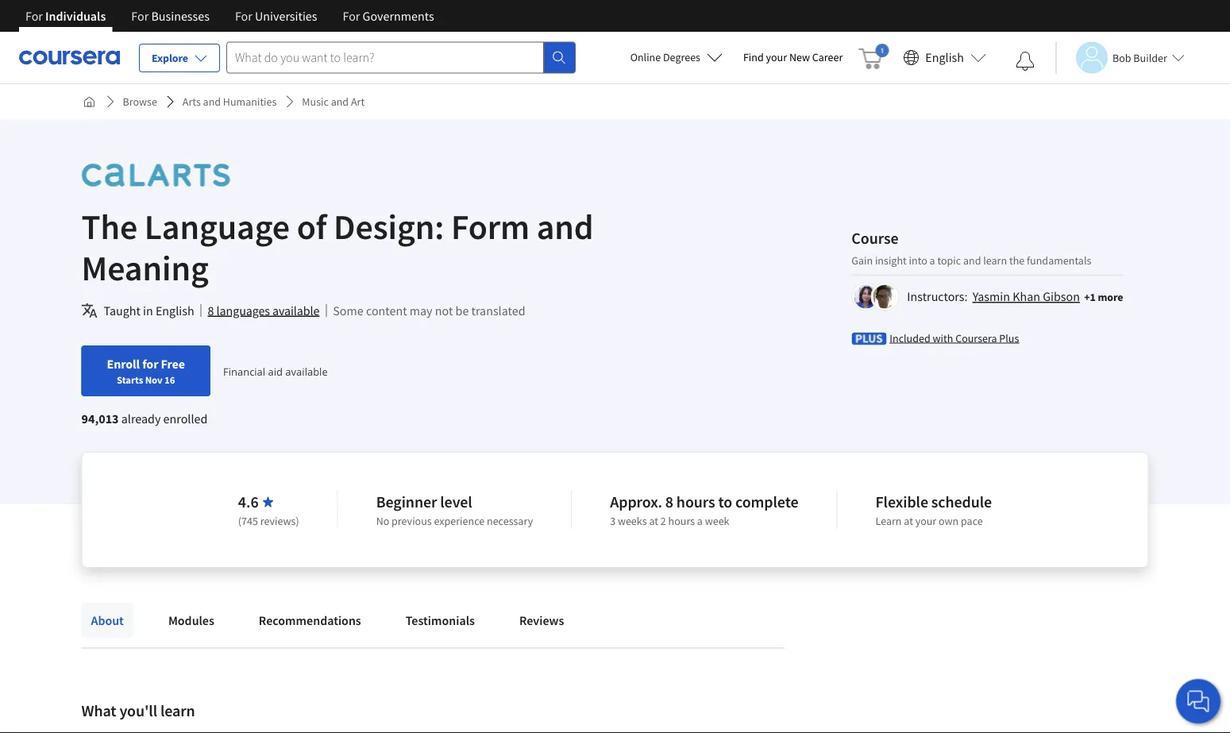 Task type: vqa. For each thing, say whether or not it's contained in the screenshot.
university associated with Engineering
no



Task type: locate. For each thing, give the bounding box(es) containing it.
2 at from the left
[[904, 514, 913, 528]]

pace
[[961, 514, 983, 528]]

learn inside course gain insight into a topic and learn the fundamentals
[[983, 253, 1007, 267]]

for for universities
[[235, 8, 252, 24]]

recommendations
[[259, 612, 361, 628]]

1 vertical spatial available
[[285, 364, 328, 378]]

your right find
[[766, 50, 787, 64]]

online
[[630, 50, 661, 64]]

your left the own
[[915, 514, 937, 528]]

meaning
[[81, 245, 209, 289]]

a
[[930, 253, 935, 267], [697, 514, 703, 528]]

weeks
[[618, 514, 647, 528]]

financial aid available
[[223, 364, 328, 378]]

1 at from the left
[[649, 514, 658, 528]]

randy nakamura image
[[873, 285, 897, 309]]

94,013 already enrolled
[[81, 411, 208, 426]]

for
[[142, 356, 158, 372]]

fundamentals
[[1027, 253, 1091, 267]]

for left the businesses
[[131, 8, 149, 24]]

financial
[[223, 364, 265, 378]]

and right the arts
[[203, 95, 221, 109]]

week
[[705, 514, 729, 528]]

1 horizontal spatial 8
[[665, 492, 673, 512]]

4 for from the left
[[343, 8, 360, 24]]

(745
[[238, 514, 258, 528]]

yasmin khan gibson link
[[973, 289, 1080, 305]]

0 vertical spatial english
[[925, 50, 964, 66]]

1 vertical spatial english
[[156, 303, 194, 318]]

new
[[789, 50, 810, 64]]

beginner
[[376, 492, 437, 512]]

may
[[410, 303, 432, 318]]

arts and humanities
[[183, 95, 277, 109]]

hours
[[677, 492, 715, 512], [668, 514, 695, 528]]

for for governments
[[343, 8, 360, 24]]

and inside course gain insight into a topic and learn the fundamentals
[[963, 253, 981, 267]]

universities
[[255, 8, 317, 24]]

schedule
[[931, 492, 992, 512]]

music
[[302, 95, 329, 109]]

enroll for free starts nov 16
[[107, 356, 185, 386]]

None search field
[[226, 42, 576, 73]]

a inside course gain insight into a topic and learn the fundamentals
[[930, 253, 935, 267]]

enroll
[[107, 356, 140, 372]]

for left individuals
[[25, 8, 43, 24]]

0 vertical spatial available
[[272, 303, 320, 318]]

8 up 2
[[665, 492, 673, 512]]

8
[[208, 303, 214, 318], [665, 492, 673, 512]]

0 horizontal spatial 8
[[208, 303, 214, 318]]

already
[[121, 411, 161, 426]]

browse
[[123, 95, 157, 109]]

learn
[[983, 253, 1007, 267], [160, 701, 195, 721]]

what
[[81, 701, 116, 721]]

1 vertical spatial a
[[697, 514, 703, 528]]

What do you want to learn? text field
[[226, 42, 544, 73]]

you'll
[[119, 701, 157, 721]]

course
[[852, 228, 899, 248]]

0 vertical spatial your
[[766, 50, 787, 64]]

at inside approx. 8 hours to complete 3 weeks at 2 hours a week
[[649, 514, 658, 528]]

0 vertical spatial a
[[930, 253, 935, 267]]

yasmin
[[973, 289, 1010, 305]]

1 vertical spatial your
[[915, 514, 937, 528]]

starts
[[117, 373, 143, 386]]

4.6
[[238, 492, 259, 512]]

hours up week
[[677, 492, 715, 512]]

experience
[[434, 514, 485, 528]]

english right shopping cart: 1 item "icon"
[[925, 50, 964, 66]]

for left universities
[[235, 8, 252, 24]]

at left 2
[[649, 514, 658, 528]]

3 for from the left
[[235, 8, 252, 24]]

1 horizontal spatial at
[[904, 514, 913, 528]]

0 vertical spatial learn
[[983, 253, 1007, 267]]

reviews)
[[260, 514, 299, 528]]

for for individuals
[[25, 8, 43, 24]]

banner navigation
[[13, 0, 447, 32]]

1 horizontal spatial english
[[925, 50, 964, 66]]

aid
[[268, 364, 283, 378]]

for for businesses
[[131, 8, 149, 24]]

humanities
[[223, 95, 277, 109]]

1 horizontal spatial learn
[[983, 253, 1007, 267]]

for universities
[[235, 8, 317, 24]]

gibson
[[1043, 289, 1080, 305]]

design:
[[334, 204, 444, 248]]

learn right you'll
[[160, 701, 195, 721]]

for left governments
[[343, 8, 360, 24]]

hours right 2
[[668, 514, 695, 528]]

and
[[203, 95, 221, 109], [331, 95, 349, 109], [537, 204, 594, 248], [963, 253, 981, 267]]

content
[[366, 303, 407, 318]]

available right aid
[[285, 364, 328, 378]]

and right form
[[537, 204, 594, 248]]

2 for from the left
[[131, 8, 149, 24]]

0 vertical spatial 8
[[208, 303, 214, 318]]

english right in
[[156, 303, 194, 318]]

0 horizontal spatial a
[[697, 514, 703, 528]]

home image
[[83, 95, 96, 108]]

more
[[1098, 290, 1123, 304]]

1 horizontal spatial your
[[915, 514, 937, 528]]

into
[[909, 253, 927, 267]]

and left art
[[331, 95, 349, 109]]

enrolled
[[163, 411, 208, 426]]

8 left languages
[[208, 303, 214, 318]]

music and art
[[302, 95, 365, 109]]

some
[[333, 303, 364, 318]]

available inside button
[[272, 303, 320, 318]]

for governments
[[343, 8, 434, 24]]

bob builder button
[[1055, 42, 1185, 73]]

a right into
[[930, 253, 935, 267]]

english
[[925, 50, 964, 66], [156, 303, 194, 318]]

1 horizontal spatial a
[[930, 253, 935, 267]]

modules
[[168, 612, 214, 628]]

flexible
[[876, 492, 928, 512]]

explore button
[[139, 44, 220, 72]]

1 for from the left
[[25, 8, 43, 24]]

your
[[766, 50, 787, 64], [915, 514, 937, 528]]

1 vertical spatial 8
[[665, 492, 673, 512]]

0 horizontal spatial learn
[[160, 701, 195, 721]]

the
[[1009, 253, 1025, 267]]

about
[[91, 612, 124, 628]]

for
[[25, 8, 43, 24], [131, 8, 149, 24], [235, 8, 252, 24], [343, 8, 360, 24]]

learn left the
[[983, 253, 1007, 267]]

available left some
[[272, 303, 320, 318]]

at right learn
[[904, 514, 913, 528]]

a left week
[[697, 514, 703, 528]]

taught in english
[[104, 303, 194, 318]]

0 horizontal spatial your
[[766, 50, 787, 64]]

the language of design: form and meaning
[[81, 204, 594, 289]]

khan
[[1013, 289, 1040, 305]]

and right topic
[[963, 253, 981, 267]]

businesses
[[151, 8, 210, 24]]

about link
[[81, 603, 133, 638]]

0 horizontal spatial at
[[649, 514, 658, 528]]

topic
[[937, 253, 961, 267]]

coursera image
[[19, 45, 120, 70]]

included with coursera plus
[[890, 331, 1019, 345]]

yasmin khan gibson image
[[854, 285, 878, 309]]



Task type: describe. For each thing, give the bounding box(es) containing it.
1 vertical spatial hours
[[668, 514, 695, 528]]

career
[[812, 50, 843, 64]]

8 languages available
[[208, 303, 320, 318]]

form
[[451, 204, 530, 248]]

builder
[[1134, 50, 1167, 65]]

degrees
[[663, 50, 700, 64]]

translated
[[471, 303, 525, 318]]

find your new career link
[[735, 48, 851, 68]]

individuals
[[45, 8, 106, 24]]

english button
[[897, 32, 993, 83]]

of
[[297, 204, 327, 248]]

testimonials link
[[396, 603, 484, 638]]

included
[[890, 331, 931, 345]]

some content may not be translated
[[333, 303, 525, 318]]

level
[[440, 492, 472, 512]]

shopping cart: 1 item image
[[859, 44, 889, 69]]

reviews
[[519, 612, 564, 628]]

recommendations link
[[249, 603, 371, 638]]

coursera
[[956, 331, 997, 345]]

reviews link
[[510, 603, 574, 638]]

+1
[[1084, 290, 1096, 304]]

free
[[161, 356, 185, 372]]

+1 more button
[[1084, 289, 1123, 305]]

no
[[376, 514, 389, 528]]

taught
[[104, 303, 140, 318]]

art
[[351, 95, 365, 109]]

approx.
[[610, 492, 662, 512]]

2
[[661, 514, 666, 528]]

gain
[[852, 253, 873, 267]]

for individuals
[[25, 8, 106, 24]]

your inside find your new career link
[[766, 50, 787, 64]]

browse link
[[116, 87, 163, 116]]

beginner level no previous experience necessary
[[376, 492, 533, 528]]

bob
[[1113, 50, 1131, 65]]

instructors: yasmin khan gibson +1 more
[[907, 289, 1123, 305]]

8 inside 8 languages available button
[[208, 303, 214, 318]]

what you'll learn
[[81, 701, 195, 721]]

arts
[[183, 95, 201, 109]]

available for financial aid available
[[285, 364, 328, 378]]

plus
[[999, 331, 1019, 345]]

at inside flexible schedule learn at your own pace
[[904, 514, 913, 528]]

bob builder
[[1113, 50, 1167, 65]]

and inside the language of design: form and meaning
[[537, 204, 594, 248]]

find
[[743, 50, 764, 64]]

explore
[[152, 51, 188, 65]]

0 vertical spatial hours
[[677, 492, 715, 512]]

complete
[[735, 492, 799, 512]]

in
[[143, 303, 153, 318]]

chat with us image
[[1186, 689, 1211, 714]]

approx. 8 hours to complete 3 weeks at 2 hours a week
[[610, 492, 799, 528]]

modules link
[[159, 603, 224, 638]]

16
[[164, 373, 175, 386]]

0 horizontal spatial english
[[156, 303, 194, 318]]

nov
[[145, 373, 162, 386]]

not
[[435, 303, 453, 318]]

coursera plus image
[[852, 332, 887, 345]]

instructors:
[[907, 289, 968, 305]]

a inside approx. 8 hours to complete 3 weeks at 2 hours a week
[[697, 514, 703, 528]]

financial aid available button
[[223, 364, 328, 378]]

languages
[[216, 303, 270, 318]]

music and art link
[[296, 87, 371, 116]]

necessary
[[487, 514, 533, 528]]

to
[[718, 492, 732, 512]]

show notifications image
[[1016, 52, 1035, 71]]

available for 8 languages available
[[272, 303, 320, 318]]

the
[[81, 204, 137, 248]]

language
[[144, 204, 290, 248]]

8 languages available button
[[208, 301, 320, 320]]

(745 reviews)
[[238, 514, 299, 528]]

insight
[[875, 253, 907, 267]]

with
[[933, 331, 953, 345]]

own
[[939, 514, 959, 528]]

flexible schedule learn at your own pace
[[876, 492, 992, 528]]

testimonials
[[406, 612, 475, 628]]

your inside flexible schedule learn at your own pace
[[915, 514, 937, 528]]

3
[[610, 514, 616, 528]]

find your new career
[[743, 50, 843, 64]]

course gain insight into a topic and learn the fundamentals
[[852, 228, 1091, 267]]

california institute of the arts image
[[81, 157, 231, 193]]

8 inside approx. 8 hours to complete 3 weeks at 2 hours a week
[[665, 492, 673, 512]]

english inside english button
[[925, 50, 964, 66]]

1 vertical spatial learn
[[160, 701, 195, 721]]



